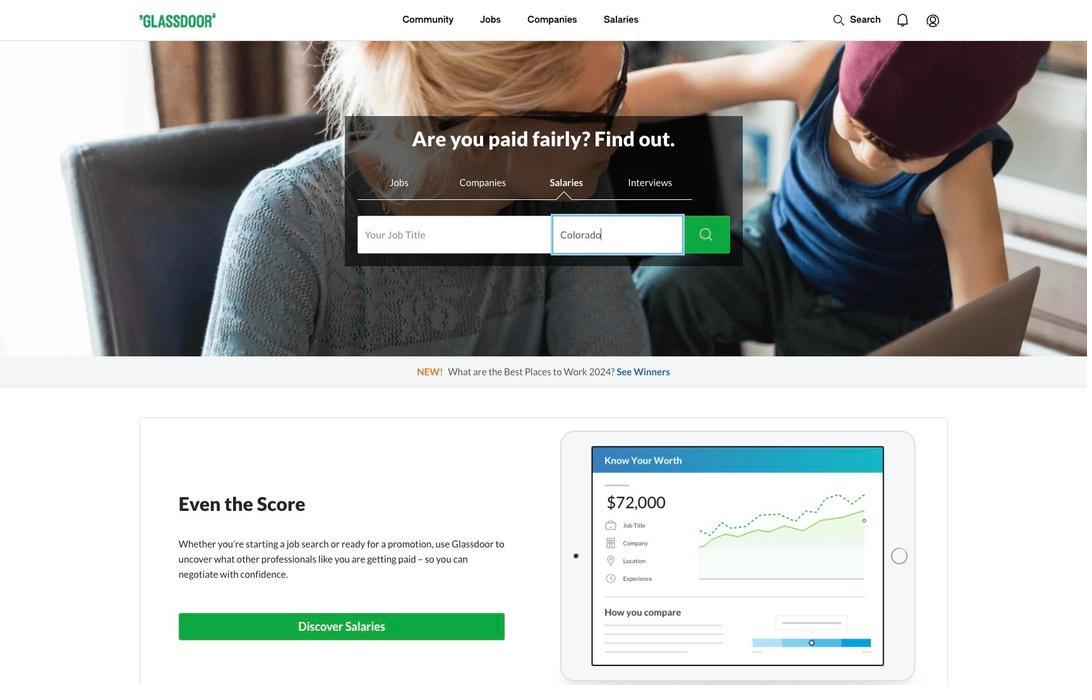 Task type: describe. For each thing, give the bounding box(es) containing it.
0 horizontal spatial lottie animation container image
[[832, 14, 845, 27]]

none field keyword
[[357, 216, 553, 254]]



Task type: locate. For each thing, give the bounding box(es) containing it.
lottie animation container image
[[887, 5, 917, 35], [832, 14, 845, 27]]

None field
[[357, 216, 553, 254], [553, 216, 683, 254]]

Keyword field
[[365, 216, 545, 254]]

lottie animation container image
[[352, 0, 403, 39], [352, 0, 403, 39], [887, 5, 917, 35], [917, 5, 948, 35], [917, 5, 948, 35], [832, 14, 845, 27]]

homepage highlight image image
[[520, 266, 567, 282]]

1 none field from the left
[[357, 216, 553, 254]]

discover salaries image
[[549, 424, 926, 686]]

Location field
[[560, 216, 675, 254]]

none field the location
[[553, 216, 683, 254]]

1 horizontal spatial lottie animation container image
[[887, 5, 917, 35]]

2 none field from the left
[[553, 216, 683, 254]]



Task type: vqa. For each thing, say whether or not it's contained in the screenshot.
Location field
yes



